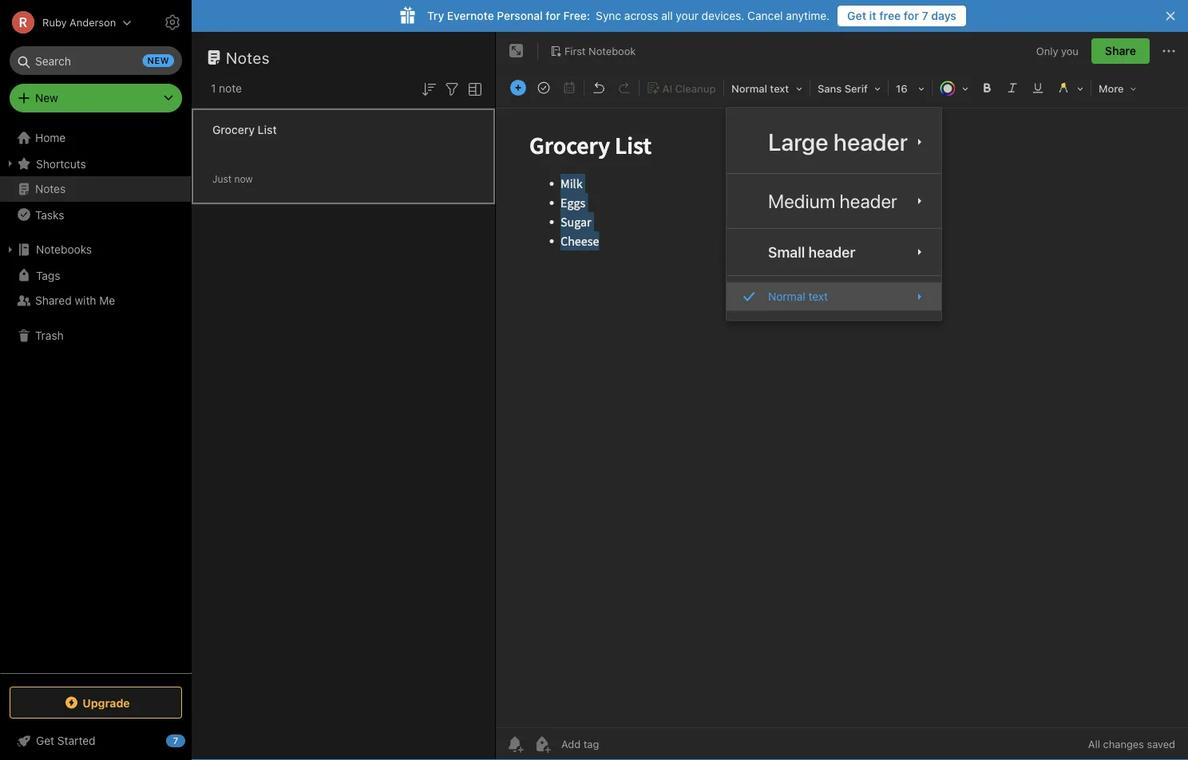 Task type: vqa. For each thing, say whether or not it's contained in the screenshot.
new
yes



Task type: locate. For each thing, give the bounding box(es) containing it.
with
[[75, 294, 96, 307]]

tags button
[[0, 263, 191, 288]]

1 horizontal spatial normal
[[768, 290, 805, 303]]

More field
[[1093, 77, 1142, 100]]

settings image
[[163, 13, 182, 32]]

get inside help and learning task checklist field
[[36, 735, 54, 748]]

0 vertical spatial [object object] field
[[727, 181, 941, 222]]

header inside field
[[834, 128, 908, 156]]

across
[[624, 9, 658, 22]]

get inside get it free for 7 days button
[[847, 9, 866, 22]]

dropdown list menu
[[727, 117, 941, 311]]

0 horizontal spatial get
[[36, 735, 54, 748]]

[object Object] field
[[727, 181, 941, 222], [727, 236, 941, 269], [727, 283, 941, 311]]

new search field
[[21, 46, 174, 75]]

share
[[1105, 44, 1136, 57]]

shared with me
[[35, 294, 115, 307]]

0 vertical spatial get
[[847, 9, 866, 22]]

medium
[[768, 190, 835, 212]]

days
[[931, 9, 957, 22]]

for for 7
[[904, 9, 919, 22]]

upgrade button
[[10, 687, 182, 719]]

[object object] field containing normal text
[[727, 283, 941, 311]]

normal inside "menu item"
[[768, 290, 805, 303]]

1 vertical spatial header
[[840, 190, 897, 212]]

7 left click to collapse icon
[[173, 737, 178, 747]]

normal inside field
[[731, 83, 767, 95]]

first notebook
[[565, 45, 636, 57]]

new
[[147, 55, 169, 66]]

notebooks link
[[0, 237, 191, 263]]

large header link
[[727, 117, 941, 167]]

get left started
[[36, 735, 54, 748]]

all
[[1088, 739, 1100, 751]]

16
[[896, 83, 908, 95]]

started
[[57, 735, 95, 748]]

7
[[922, 9, 928, 22], [173, 737, 178, 747]]

note window element
[[496, 32, 1188, 761]]

get left it on the top
[[847, 9, 866, 22]]

you
[[1061, 45, 1079, 57]]

7 inside button
[[922, 9, 928, 22]]

[object object] field containing medium header
[[727, 181, 941, 222]]

7 left days
[[922, 9, 928, 22]]

Font family field
[[812, 77, 886, 100]]

bold image
[[976, 77, 998, 99]]

0 horizontal spatial normal
[[731, 83, 767, 95]]

normal
[[731, 83, 767, 95], [768, 290, 805, 303]]

1 vertical spatial [object object] field
[[727, 236, 941, 269]]

0 vertical spatial text
[[770, 83, 789, 95]]

anderson
[[70, 16, 116, 28]]

normal down cancel
[[731, 83, 767, 95]]

expand notebooks image
[[4, 244, 17, 256]]

header down the serif
[[834, 128, 908, 156]]

1 vertical spatial normal
[[768, 290, 805, 303]]

normal text link
[[727, 283, 941, 311]]

header
[[834, 128, 908, 156], [840, 190, 897, 212], [808, 244, 855, 261]]

0 horizontal spatial notes
[[35, 182, 66, 196]]

Font size field
[[890, 77, 930, 100]]

1 vertical spatial get
[[36, 735, 54, 748]]

get it free for 7 days button
[[838, 6, 966, 26]]

0 vertical spatial notes
[[226, 48, 270, 67]]

more
[[1099, 83, 1124, 95]]

normal down the small
[[768, 290, 805, 303]]

tasks button
[[0, 202, 191, 228]]

text left sans
[[770, 83, 789, 95]]

notebook
[[589, 45, 636, 57]]

for inside button
[[904, 9, 919, 22]]

get for get it free for 7 days
[[847, 9, 866, 22]]

Add tag field
[[560, 738, 679, 752]]

text inside field
[[770, 83, 789, 95]]

medium header link
[[727, 181, 941, 222]]

Highlight field
[[1051, 77, 1089, 100]]

header up normal text link
[[808, 244, 855, 261]]

ruby
[[42, 16, 67, 28]]

text
[[770, 83, 789, 95], [808, 290, 828, 303]]

0 vertical spatial 7
[[922, 9, 928, 22]]

1 [object object] field from the top
[[727, 181, 941, 222]]

only you
[[1036, 45, 1079, 57]]

0 vertical spatial header
[[834, 128, 908, 156]]

0 vertical spatial normal
[[731, 83, 767, 95]]

1 horizontal spatial for
[[904, 9, 919, 22]]

2 vertical spatial header
[[808, 244, 855, 261]]

tree containing home
[[0, 125, 192, 673]]

View options field
[[462, 78, 485, 99]]

for
[[546, 9, 561, 22], [904, 9, 919, 22]]

2 [object object] field from the top
[[727, 236, 941, 269]]

text down "small header"
[[808, 290, 828, 303]]

1 vertical spatial notes
[[35, 182, 66, 196]]

1 horizontal spatial 7
[[922, 9, 928, 22]]

now
[[234, 174, 253, 185]]

1 horizontal spatial notes
[[226, 48, 270, 67]]

1 vertical spatial text
[[808, 290, 828, 303]]

notes inside notes link
[[35, 182, 66, 196]]

Account field
[[0, 6, 132, 38]]

1 vertical spatial normal text
[[768, 290, 828, 303]]

grocery list
[[212, 123, 277, 137]]

for left free:
[[546, 9, 561, 22]]

0 horizontal spatial for
[[546, 9, 561, 22]]

sync
[[596, 9, 621, 22]]

Sort options field
[[419, 78, 438, 99]]

header up small header link
[[840, 190, 897, 212]]

notes up tasks
[[35, 182, 66, 196]]

0 horizontal spatial text
[[770, 83, 789, 95]]

note
[[219, 82, 242, 95]]

1 for from the left
[[546, 9, 561, 22]]

normal text menu item
[[727, 283, 941, 311]]

sans
[[818, 83, 842, 95]]

normal text down the small
[[768, 290, 828, 303]]

add a reminder image
[[505, 735, 525, 755]]

shared
[[35, 294, 72, 307]]

3 [object object] field from the top
[[727, 283, 941, 311]]

add tag image
[[533, 735, 552, 755]]

get
[[847, 9, 866, 22], [36, 735, 54, 748]]

2 vertical spatial [object object] field
[[727, 283, 941, 311]]

get for get started
[[36, 735, 54, 748]]

personal
[[497, 9, 543, 22]]

for right free
[[904, 9, 919, 22]]

1 horizontal spatial text
[[808, 290, 828, 303]]

2 for from the left
[[904, 9, 919, 22]]

1 horizontal spatial get
[[847, 9, 866, 22]]

0 vertical spatial normal text
[[731, 83, 789, 95]]

get started
[[36, 735, 95, 748]]

large
[[768, 128, 828, 156]]

[object object] field up normal text link
[[727, 236, 941, 269]]

notes
[[226, 48, 270, 67], [35, 182, 66, 196]]

[object object] field up small header link
[[727, 181, 941, 222]]

try
[[427, 9, 444, 22]]

upgrade
[[82, 697, 130, 710]]

notes up note
[[226, 48, 270, 67]]

Heading level field
[[726, 77, 808, 100]]

header for medium header
[[840, 190, 897, 212]]

0 horizontal spatial 7
[[173, 737, 178, 747]]

try evernote personal for free: sync across all your devices. cancel anytime.
[[427, 9, 830, 22]]

normal text
[[731, 83, 789, 95], [768, 290, 828, 303]]

tree
[[0, 125, 192, 673]]

saved
[[1147, 739, 1175, 751]]

normal text up large
[[731, 83, 789, 95]]

click to collapse image
[[186, 731, 198, 751]]

[object object] field down small header link
[[727, 283, 941, 311]]

share button
[[1091, 38, 1150, 64]]

1 vertical spatial 7
[[173, 737, 178, 747]]



Task type: describe. For each thing, give the bounding box(es) containing it.
header for large header
[[834, 128, 908, 156]]

expand note image
[[507, 42, 526, 61]]

Note Editor text field
[[496, 109, 1188, 728]]

all
[[661, 9, 673, 22]]

evernote
[[447, 9, 494, 22]]

ruby anderson
[[42, 16, 116, 28]]

header for small header
[[808, 244, 855, 261]]

add filters image
[[442, 80, 462, 99]]

1
[[211, 82, 216, 95]]

trash
[[35, 329, 64, 343]]

normal text inside field
[[731, 83, 789, 95]]

only
[[1036, 45, 1058, 57]]

first
[[565, 45, 586, 57]]

task image
[[533, 77, 555, 99]]

tasks
[[35, 208, 64, 221]]

me
[[99, 294, 115, 307]]

shortcuts button
[[0, 151, 191, 176]]

changes
[[1103, 739, 1144, 751]]

free:
[[563, 9, 590, 22]]

notes link
[[0, 176, 191, 202]]

new button
[[10, 84, 182, 113]]

new
[[35, 91, 58, 105]]

cancel
[[747, 9, 783, 22]]

small header link
[[727, 236, 941, 269]]

1 note
[[211, 82, 242, 95]]

anytime.
[[786, 9, 830, 22]]

trash link
[[0, 323, 191, 349]]

just
[[212, 174, 232, 185]]

all changes saved
[[1088, 739, 1175, 751]]

Font color field
[[934, 77, 974, 100]]

large header
[[768, 128, 908, 156]]

small header
[[768, 244, 855, 261]]

home link
[[0, 125, 192, 151]]

[object Object] field
[[727, 117, 941, 167]]

shortcuts
[[36, 157, 86, 170]]

shared with me link
[[0, 288, 191, 314]]

[object object] field containing small header
[[727, 236, 941, 269]]

medium header
[[768, 190, 897, 212]]

Add filters field
[[442, 78, 462, 99]]

for for free:
[[546, 9, 561, 22]]

Help and Learning task checklist field
[[0, 729, 192, 755]]

devices.
[[702, 9, 744, 22]]

7 inside help and learning task checklist field
[[173, 737, 178, 747]]

underline image
[[1027, 77, 1049, 99]]

first notebook button
[[545, 40, 641, 62]]

small
[[768, 244, 805, 261]]

undo image
[[588, 77, 610, 99]]

it
[[869, 9, 876, 22]]

tags
[[36, 269, 60, 282]]

serif
[[845, 83, 868, 95]]

Insert field
[[506, 77, 530, 99]]

your
[[676, 9, 699, 22]]

Search text field
[[21, 46, 171, 75]]

list
[[258, 123, 277, 137]]

sans serif
[[818, 83, 868, 95]]

get it free for 7 days
[[847, 9, 957, 22]]

italic image
[[1001, 77, 1024, 99]]

normal text inside "menu item"
[[768, 290, 828, 303]]

text inside "menu item"
[[808, 290, 828, 303]]

notebooks
[[36, 243, 92, 256]]

just now
[[212, 174, 253, 185]]

grocery
[[212, 123, 255, 137]]

More actions field
[[1159, 38, 1179, 64]]

free
[[879, 9, 901, 22]]

home
[[35, 131, 66, 145]]

more actions image
[[1159, 42, 1179, 61]]



